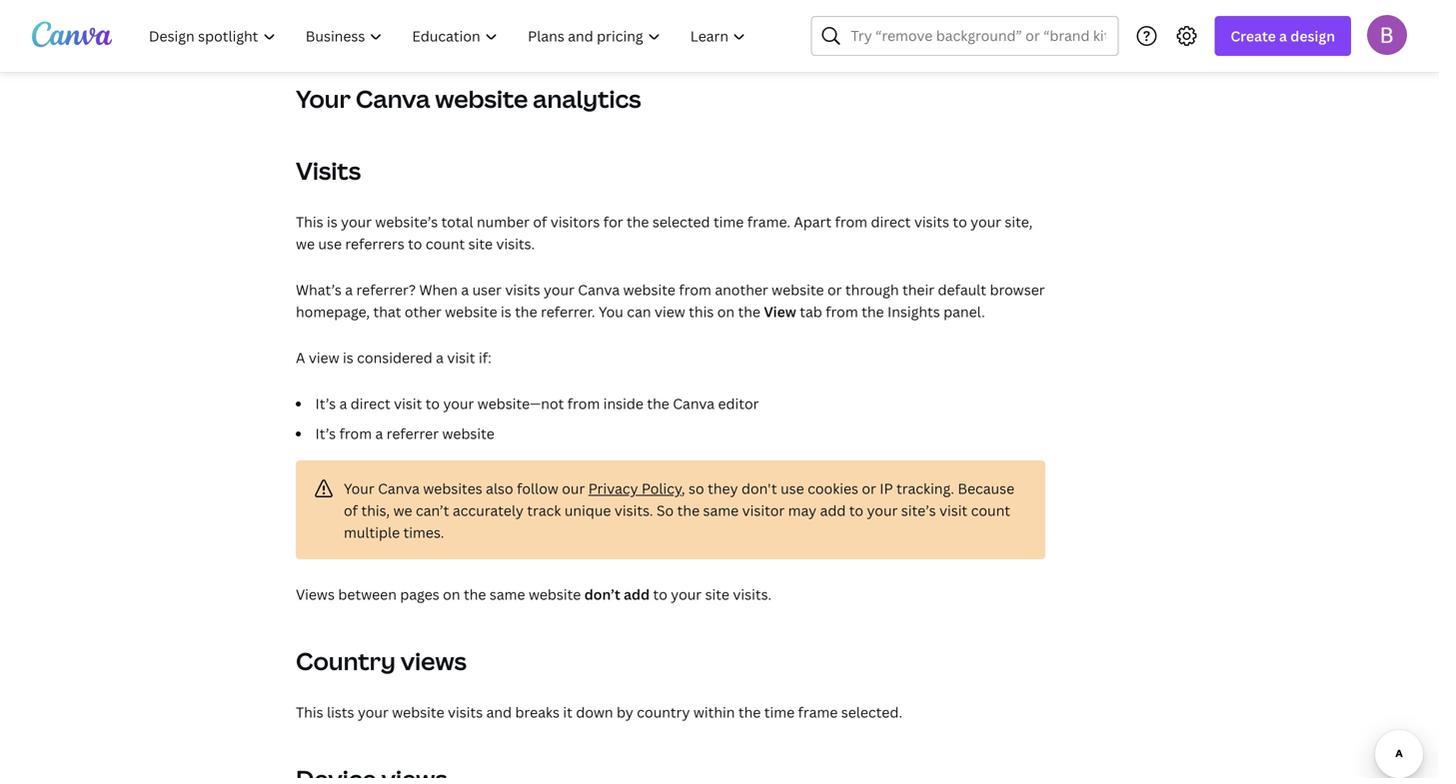 Task type: describe. For each thing, give the bounding box(es) containing it.
their
[[903, 280, 935, 299]]

multiple
[[344, 523, 400, 542]]

country
[[637, 703, 690, 722]]

user
[[472, 280, 502, 299]]

what's a referrer? when a user visits your canva website from another website or through their default browser homepage, that other website is the referrer. you can view this on the
[[296, 280, 1045, 321]]

homepage,
[[296, 302, 370, 321]]

and
[[487, 703, 512, 722]]

the inside , so they don't use cookies or ip tracking. because of this, we can't accurately track unique visits. so the same visitor may add to your site's visit count multiple times.
[[677, 501, 700, 520]]

your for your canva websites also follow our privacy policy
[[344, 479, 375, 498]]

visits. inside , so they don't use cookies or ip tracking. because of this, we can't accurately track unique visits. so the same visitor may add to your site's visit count multiple times.
[[615, 501, 653, 520]]

tab
[[800, 302, 823, 321]]

browser
[[990, 280, 1045, 299]]

ip
[[880, 479, 893, 498]]

visits
[[296, 154, 361, 187]]

or inside what's a referrer? when a user visits your canva website from another website or through their default browser homepage, that other website is the referrer. you can view this on the
[[828, 280, 842, 299]]

a inside dropdown button
[[1280, 26, 1288, 45]]

a right considered
[[436, 348, 444, 367]]

visits inside what's a referrer? when a user visits your canva website from another website or through their default browser homepage, that other website is the referrer. you can view this on the
[[505, 280, 540, 299]]

unique
[[565, 501, 611, 520]]

Try "remove background" or "brand kit" search field
[[851, 17, 1106, 55]]

they
[[708, 479, 738, 498]]

you
[[599, 302, 624, 321]]

on inside what's a referrer? when a user visits your canva website from another website or through their default browser homepage, that other website is the referrer. you can view this on the
[[718, 302, 735, 321]]

2 horizontal spatial visits.
[[733, 585, 772, 604]]

0 horizontal spatial add
[[624, 585, 650, 604]]

the down through
[[862, 302, 884, 321]]

a view is considered a visit if:
[[296, 348, 492, 367]]

it's a direct visit to your website—not from inside the canva editor
[[315, 394, 759, 413]]

that
[[373, 302, 401, 321]]

selected.
[[842, 703, 903, 722]]

1 horizontal spatial visit
[[447, 348, 475, 367]]

the right within
[[739, 703, 761, 722]]

to up referrer
[[426, 394, 440, 413]]

pages
[[400, 585, 440, 604]]

a up homepage,
[[345, 280, 353, 299]]

view inside what's a referrer? when a user visits your canva website from another website or through their default browser homepage, that other website is the referrer. you can view this on the
[[655, 302, 686, 321]]

default
[[938, 280, 987, 299]]

the right the pages
[[464, 585, 486, 604]]

tracking.
[[897, 479, 955, 498]]

referrers
[[345, 234, 405, 253]]

time inside this is your website's total number of visitors for the selected time frame. apart from direct visits to your site, we use referrers to count site visits.
[[714, 212, 744, 231]]

visitors
[[551, 212, 600, 231]]

within
[[694, 703, 735, 722]]

the right inside
[[647, 394, 670, 413]]

this
[[689, 302, 714, 321]]

through
[[846, 280, 899, 299]]

referrer
[[387, 424, 439, 443]]

, so they don't use cookies or ip tracking. because of this, we can't accurately track unique visits. so the same visitor may add to your site's visit count multiple times.
[[344, 479, 1015, 542]]

accurately
[[453, 501, 524, 520]]

this is your website's total number of visitors for the selected time frame. apart from direct visits to your site, we use referrers to count site visits.
[[296, 212, 1033, 253]]

panel.
[[944, 302, 986, 321]]

is inside what's a referrer? when a user visits your canva website from another website or through their default browser homepage, that other website is the referrer. you can view this on the
[[501, 302, 512, 321]]

privacy policy link
[[589, 479, 682, 498]]

website up tab
[[772, 280, 824, 299]]

your right lists
[[358, 703, 389, 722]]

count inside this is your website's total number of visitors for the selected time frame. apart from direct visits to your site, we use referrers to count site visits.
[[426, 234, 465, 253]]

down
[[576, 703, 613, 722]]

the left referrer. on the top
[[515, 302, 538, 321]]

views between pages on the same website don't add to your site visits.
[[296, 585, 772, 604]]

the down another
[[738, 302, 761, 321]]

referrer?
[[356, 280, 416, 299]]

it's from a referrer website
[[315, 424, 495, 443]]

website's
[[375, 212, 438, 231]]

add inside , so they don't use cookies or ip tracking. because of this, we can't accurately track unique visits. so the same visitor may add to your site's visit count multiple times.
[[820, 501, 846, 520]]

the inside this is your website's total number of visitors for the selected time frame. apart from direct visits to your site, we use referrers to count site visits.
[[627, 212, 649, 231]]

breaks
[[515, 703, 560, 722]]

your canva websites also follow our privacy policy
[[344, 479, 682, 498]]

if:
[[479, 348, 492, 367]]

views
[[401, 645, 467, 678]]

analytics
[[533, 82, 641, 115]]

between
[[338, 585, 397, 604]]

frame.
[[748, 212, 791, 231]]

referrer.
[[541, 302, 595, 321]]

this lists your website visits and breaks it down by country within the time frame selected.
[[296, 703, 903, 722]]

it's for it's a direct visit to your website—not from inside the canva editor
[[315, 394, 336, 413]]

of inside , so they don't use cookies or ip tracking. because of this, we can't accurately track unique visits. so the same visitor may add to your site's visit count multiple times.
[[344, 501, 358, 520]]

inside
[[604, 394, 644, 413]]

so
[[657, 501, 674, 520]]

apart
[[794, 212, 832, 231]]

your for your canva website analytics
[[296, 82, 351, 115]]

a down the a view is considered a visit if:
[[339, 394, 347, 413]]

visits inside this is your website's total number of visitors for the selected time frame. apart from direct visits to your site, we use referrers to count site visits.
[[915, 212, 950, 231]]

by
[[617, 703, 634, 722]]

our
[[562, 479, 585, 498]]

lists
[[327, 703, 354, 722]]

considered
[[357, 348, 433, 367]]

0 horizontal spatial view
[[309, 348, 339, 367]]

frame
[[798, 703, 838, 722]]

editor
[[718, 394, 759, 413]]

visitor
[[742, 501, 785, 520]]

a left user
[[461, 280, 469, 299]]

view
[[764, 302, 797, 321]]

website down user
[[445, 302, 497, 321]]

what's
[[296, 280, 342, 299]]

number
[[477, 212, 530, 231]]

cookies
[[808, 479, 859, 498]]

create a design
[[1231, 26, 1336, 45]]

websites
[[423, 479, 483, 498]]

your inside what's a referrer? when a user visits your canva website from another website or through their default browser homepage, that other website is the referrer. you can view this on the
[[544, 280, 575, 299]]

your left the "site,"
[[971, 212, 1002, 231]]

don't
[[585, 585, 621, 604]]

your canva website analytics
[[296, 82, 641, 115]]

selected
[[653, 212, 710, 231]]

from inside this is your website's total number of visitors for the selected time frame. apart from direct visits to your site, we use referrers to count site visits.
[[835, 212, 868, 231]]

view tab from the insights panel.
[[764, 302, 986, 321]]

views
[[296, 585, 335, 604]]

a
[[296, 348, 305, 367]]



Task type: locate. For each thing, give the bounding box(es) containing it.
website down top level navigation element
[[435, 82, 528, 115]]

1 vertical spatial on
[[443, 585, 460, 604]]

visit left if:
[[447, 348, 475, 367]]

0 horizontal spatial or
[[828, 280, 842, 299]]

1 vertical spatial this
[[296, 703, 323, 722]]

website left don't
[[529, 585, 581, 604]]

visits. down the "number"
[[496, 234, 535, 253]]

0 vertical spatial direct
[[871, 212, 911, 231]]

from inside what's a referrer? when a user visits your canva website from another website or through their default browser homepage, that other website is the referrer. you can view this on the
[[679, 280, 712, 299]]

0 horizontal spatial time
[[714, 212, 744, 231]]

we
[[296, 234, 315, 253], [393, 501, 412, 520]]

the down ,
[[677, 501, 700, 520]]

to right don't
[[653, 585, 668, 604]]

1 horizontal spatial visits.
[[615, 501, 653, 520]]

design
[[1291, 26, 1336, 45]]

0 vertical spatial visits.
[[496, 234, 535, 253]]

0 vertical spatial site
[[469, 234, 493, 253]]

1 vertical spatial use
[[781, 479, 804, 498]]

is down the visits
[[327, 212, 338, 231]]

same inside , so they don't use cookies or ip tracking. because of this, we can't accurately track unique visits. so the same visitor may add to your site's visit count multiple times.
[[703, 501, 739, 520]]

canva
[[356, 82, 430, 115], [578, 280, 620, 299], [673, 394, 715, 413], [378, 479, 420, 498]]

visits right user
[[505, 280, 540, 299]]

visits
[[915, 212, 950, 231], [505, 280, 540, 299], [448, 703, 483, 722]]

canva left editor
[[673, 394, 715, 413]]

0 horizontal spatial on
[[443, 585, 460, 604]]

website right referrer
[[442, 424, 495, 443]]

a
[[1280, 26, 1288, 45], [345, 280, 353, 299], [461, 280, 469, 299], [436, 348, 444, 367], [339, 394, 347, 413], [375, 424, 383, 443]]

0 vertical spatial is
[[327, 212, 338, 231]]

it's down the a view is considered a visit if:
[[315, 394, 336, 413]]

2 horizontal spatial is
[[501, 302, 512, 321]]

0 horizontal spatial same
[[490, 585, 525, 604]]

view right can
[[655, 302, 686, 321]]

time left frame on the bottom
[[765, 703, 795, 722]]

0 horizontal spatial count
[[426, 234, 465, 253]]

1 vertical spatial count
[[971, 501, 1011, 520]]

1 horizontal spatial use
[[781, 479, 804, 498]]

we inside this is your website's total number of visitors for the selected time frame. apart from direct visits to your site, we use referrers to count site visits.
[[296, 234, 315, 253]]

of inside this is your website's total number of visitors for the selected time frame. apart from direct visits to your site, we use referrers to count site visits.
[[533, 212, 547, 231]]

add down cookies in the bottom of the page
[[820, 501, 846, 520]]

1 horizontal spatial count
[[971, 501, 1011, 520]]

country
[[296, 645, 396, 678]]

when
[[419, 280, 458, 299]]

on right this
[[718, 302, 735, 321]]

visits up their
[[915, 212, 950, 231]]

your
[[341, 212, 372, 231], [971, 212, 1002, 231], [544, 280, 575, 299], [443, 394, 474, 413], [867, 501, 898, 520], [671, 585, 702, 604], [358, 703, 389, 722]]

your up the visits
[[296, 82, 351, 115]]

from right tab
[[826, 302, 858, 321]]

0 horizontal spatial visits
[[448, 703, 483, 722]]

on right the pages
[[443, 585, 460, 604]]

from left inside
[[568, 394, 600, 413]]

a left referrer
[[375, 424, 383, 443]]

to down cookies in the bottom of the page
[[850, 501, 864, 520]]

is left considered
[[343, 348, 354, 367]]

1 vertical spatial visits.
[[615, 501, 653, 520]]

to left the "site,"
[[953, 212, 967, 231]]

this for country views
[[296, 703, 323, 722]]

for
[[604, 212, 623, 231]]

visit up it's from a referrer website on the left of the page
[[394, 394, 422, 413]]

privacy
[[589, 479, 638, 498]]

0 vertical spatial visits
[[915, 212, 950, 231]]

count down because
[[971, 501, 1011, 520]]

0 vertical spatial it's
[[315, 394, 336, 413]]

0 vertical spatial use
[[318, 234, 342, 253]]

2 vertical spatial visit
[[940, 501, 968, 520]]

on
[[718, 302, 735, 321], [443, 585, 460, 604]]

your up this,
[[344, 479, 375, 498]]

view
[[655, 302, 686, 321], [309, 348, 339, 367]]

1 horizontal spatial time
[[765, 703, 795, 722]]

visits.
[[496, 234, 535, 253], [615, 501, 653, 520], [733, 585, 772, 604]]

from up this
[[679, 280, 712, 299]]

so
[[689, 479, 705, 498]]

add right don't
[[624, 585, 650, 604]]

website up can
[[623, 280, 676, 299]]

canva down top level navigation element
[[356, 82, 430, 115]]

or left through
[[828, 280, 842, 299]]

the
[[627, 212, 649, 231], [515, 302, 538, 321], [738, 302, 761, 321], [862, 302, 884, 321], [647, 394, 670, 413], [677, 501, 700, 520], [464, 585, 486, 604], [739, 703, 761, 722]]

it
[[563, 703, 573, 722]]

1 vertical spatial we
[[393, 501, 412, 520]]

2 vertical spatial is
[[343, 348, 354, 367]]

from
[[835, 212, 868, 231], [679, 280, 712, 299], [826, 302, 858, 321], [568, 394, 600, 413], [339, 424, 372, 443]]

use left referrers
[[318, 234, 342, 253]]

0 horizontal spatial site
[[469, 234, 493, 253]]

1 it's from the top
[[315, 394, 336, 413]]

a left design
[[1280, 26, 1288, 45]]

other
[[405, 302, 442, 321]]

2 vertical spatial visits
[[448, 703, 483, 722]]

track
[[527, 501, 561, 520]]

direct inside this is your website's total number of visitors for the selected time frame. apart from direct visits to your site, we use referrers to count site visits.
[[871, 212, 911, 231]]

1 horizontal spatial visits
[[505, 280, 540, 299]]

use inside , so they don't use cookies or ip tracking. because of this, we can't accurately track unique visits. so the same visitor may add to your site's visit count multiple times.
[[781, 479, 804, 498]]

site down , so they don't use cookies or ip tracking. because of this, we can't accurately track unique visits. so the same visitor may add to your site's visit count multiple times.
[[705, 585, 730, 604]]

of
[[533, 212, 547, 231], [344, 501, 358, 520]]

use
[[318, 234, 342, 253], [781, 479, 804, 498]]

this down the visits
[[296, 212, 323, 231]]

to down website's
[[408, 234, 422, 253]]

add
[[820, 501, 846, 520], [624, 585, 650, 604]]

0 horizontal spatial visit
[[394, 394, 422, 413]]

1 vertical spatial site
[[705, 585, 730, 604]]

0 vertical spatial add
[[820, 501, 846, 520]]

visit right the site's
[[940, 501, 968, 520]]

canva inside what's a referrer? when a user visits your canva website from another website or through their default browser homepage, that other website is the referrer. you can view this on the
[[578, 280, 620, 299]]

canva up this,
[[378, 479, 420, 498]]

0 horizontal spatial we
[[296, 234, 315, 253]]

visit
[[447, 348, 475, 367], [394, 394, 422, 413], [940, 501, 968, 520]]

can't
[[416, 501, 449, 520]]

view right a
[[309, 348, 339, 367]]

2 horizontal spatial visit
[[940, 501, 968, 520]]

1 horizontal spatial direct
[[871, 212, 911, 231]]

site
[[469, 234, 493, 253], [705, 585, 730, 604]]

1 vertical spatial add
[[624, 585, 650, 604]]

this left lists
[[296, 703, 323, 722]]

time left the frame.
[[714, 212, 744, 231]]

create a design button
[[1215, 16, 1352, 56]]

your right don't
[[671, 585, 702, 604]]

time
[[714, 212, 744, 231], [765, 703, 795, 722]]

2 horizontal spatial visits
[[915, 212, 950, 231]]

0 vertical spatial or
[[828, 280, 842, 299]]

1 vertical spatial visits
[[505, 280, 540, 299]]

count inside , so they don't use cookies or ip tracking. because of this, we can't accurately track unique visits. so the same visitor may add to your site's visit count multiple times.
[[971, 501, 1011, 520]]

1 horizontal spatial add
[[820, 501, 846, 520]]

we inside , so they don't use cookies or ip tracking. because of this, we can't accurately track unique visits. so the same visitor may add to your site's visit count multiple times.
[[393, 501, 412, 520]]

the right for on the top left of page
[[627, 212, 649, 231]]

1 vertical spatial time
[[765, 703, 795, 722]]

count down total
[[426, 234, 465, 253]]

this
[[296, 212, 323, 231], [296, 703, 323, 722]]

is down user
[[501, 302, 512, 321]]

0 horizontal spatial of
[[344, 501, 358, 520]]

times.
[[403, 523, 444, 542]]

create
[[1231, 26, 1276, 45]]

same
[[703, 501, 739, 520], [490, 585, 525, 604]]

0 vertical spatial this
[[296, 212, 323, 231]]

your up it's from a referrer website on the left of the page
[[443, 394, 474, 413]]

,
[[682, 479, 685, 498]]

canva up 'you'
[[578, 280, 620, 299]]

website down views
[[392, 703, 444, 722]]

1 vertical spatial view
[[309, 348, 339, 367]]

visits. inside this is your website's total number of visitors for the selected time frame. apart from direct visits to your site, we use referrers to count site visits.
[[496, 234, 535, 253]]

0 horizontal spatial visits.
[[496, 234, 535, 253]]

is
[[327, 212, 338, 231], [501, 302, 512, 321], [343, 348, 354, 367]]

0 vertical spatial on
[[718, 302, 735, 321]]

0 vertical spatial view
[[655, 302, 686, 321]]

or
[[828, 280, 842, 299], [862, 479, 877, 498]]

visits. down 'visitor'
[[733, 585, 772, 604]]

1 horizontal spatial or
[[862, 479, 877, 498]]

0 horizontal spatial use
[[318, 234, 342, 253]]

1 vertical spatial of
[[344, 501, 358, 520]]

use up the may
[[781, 479, 804, 498]]

1 horizontal spatial of
[[533, 212, 547, 231]]

your down 'ip'
[[867, 501, 898, 520]]

follow
[[517, 479, 559, 498]]

1 this from the top
[[296, 212, 323, 231]]

0 vertical spatial of
[[533, 212, 547, 231]]

is inside this is your website's total number of visitors for the selected time frame. apart from direct visits to your site, we use referrers to count site visits.
[[327, 212, 338, 231]]

site inside this is your website's total number of visitors for the selected time frame. apart from direct visits to your site, we use referrers to count site visits.
[[469, 234, 493, 253]]

2 this from the top
[[296, 703, 323, 722]]

can
[[627, 302, 651, 321]]

0 vertical spatial visit
[[447, 348, 475, 367]]

visits. down privacy policy link
[[615, 501, 653, 520]]

or inside , so they don't use cookies or ip tracking. because of this, we can't accurately track unique visits. so the same visitor may add to your site's visit count multiple times.
[[862, 479, 877, 498]]

website—not
[[478, 394, 564, 413]]

1 horizontal spatial we
[[393, 501, 412, 520]]

0 vertical spatial your
[[296, 82, 351, 115]]

another
[[715, 280, 769, 299]]

insights
[[888, 302, 940, 321]]

0 vertical spatial count
[[426, 234, 465, 253]]

1 horizontal spatial view
[[655, 302, 686, 321]]

site's
[[902, 501, 936, 520]]

to inside , so they don't use cookies or ip tracking. because of this, we can't accurately track unique visits. so the same visitor may add to your site's visit count multiple times.
[[850, 501, 864, 520]]

1 vertical spatial your
[[344, 479, 375, 498]]

1 vertical spatial visit
[[394, 394, 422, 413]]

1 vertical spatial it's
[[315, 424, 336, 443]]

because
[[958, 479, 1015, 498]]

bob builder image
[[1368, 15, 1408, 55]]

may
[[788, 501, 817, 520]]

direct up it's from a referrer website on the left of the page
[[351, 394, 391, 413]]

also
[[486, 479, 514, 498]]

1 horizontal spatial is
[[343, 348, 354, 367]]

0 vertical spatial time
[[714, 212, 744, 231]]

from right the apart
[[835, 212, 868, 231]]

1 vertical spatial direct
[[351, 394, 391, 413]]

country views
[[296, 645, 467, 678]]

visits left and
[[448, 703, 483, 722]]

it's for it's from a referrer website
[[315, 424, 336, 443]]

same down they
[[703, 501, 739, 520]]

direct up through
[[871, 212, 911, 231]]

don't
[[742, 479, 777, 498]]

top level navigation element
[[136, 16, 763, 56]]

1 vertical spatial same
[[490, 585, 525, 604]]

we up what's
[[296, 234, 315, 253]]

this inside this is your website's total number of visitors for the selected time frame. apart from direct visits to your site, we use referrers to count site visits.
[[296, 212, 323, 231]]

of left visitors
[[533, 212, 547, 231]]

2 it's from the top
[[315, 424, 336, 443]]

or left 'ip'
[[862, 479, 877, 498]]

0 vertical spatial we
[[296, 234, 315, 253]]

1 horizontal spatial site
[[705, 585, 730, 604]]

of left this,
[[344, 501, 358, 520]]

from left referrer
[[339, 424, 372, 443]]

use inside this is your website's total number of visitors for the selected time frame. apart from direct visits to your site, we use referrers to count site visits.
[[318, 234, 342, 253]]

count
[[426, 234, 465, 253], [971, 501, 1011, 520]]

this for visits
[[296, 212, 323, 231]]

we right this,
[[393, 501, 412, 520]]

site down the "number"
[[469, 234, 493, 253]]

your up referrer. on the top
[[544, 280, 575, 299]]

2 vertical spatial visits.
[[733, 585, 772, 604]]

1 horizontal spatial on
[[718, 302, 735, 321]]

total
[[441, 212, 473, 231]]

it's
[[315, 394, 336, 413], [315, 424, 336, 443]]

1 vertical spatial is
[[501, 302, 512, 321]]

this,
[[361, 501, 390, 520]]

0 horizontal spatial is
[[327, 212, 338, 231]]

your
[[296, 82, 351, 115], [344, 479, 375, 498]]

policy
[[642, 479, 682, 498]]

0 vertical spatial same
[[703, 501, 739, 520]]

same down accurately
[[490, 585, 525, 604]]

it's left referrer
[[315, 424, 336, 443]]

0 horizontal spatial direct
[[351, 394, 391, 413]]

your up referrers
[[341, 212, 372, 231]]

1 horizontal spatial same
[[703, 501, 739, 520]]

visit inside , so they don't use cookies or ip tracking. because of this, we can't accurately track unique visits. so the same visitor may add to your site's visit count multiple times.
[[940, 501, 968, 520]]

site,
[[1005, 212, 1033, 231]]

1 vertical spatial or
[[862, 479, 877, 498]]

your inside , so they don't use cookies or ip tracking. because of this, we can't accurately track unique visits. so the same visitor may add to your site's visit count multiple times.
[[867, 501, 898, 520]]



Task type: vqa. For each thing, say whether or not it's contained in the screenshot.
is
yes



